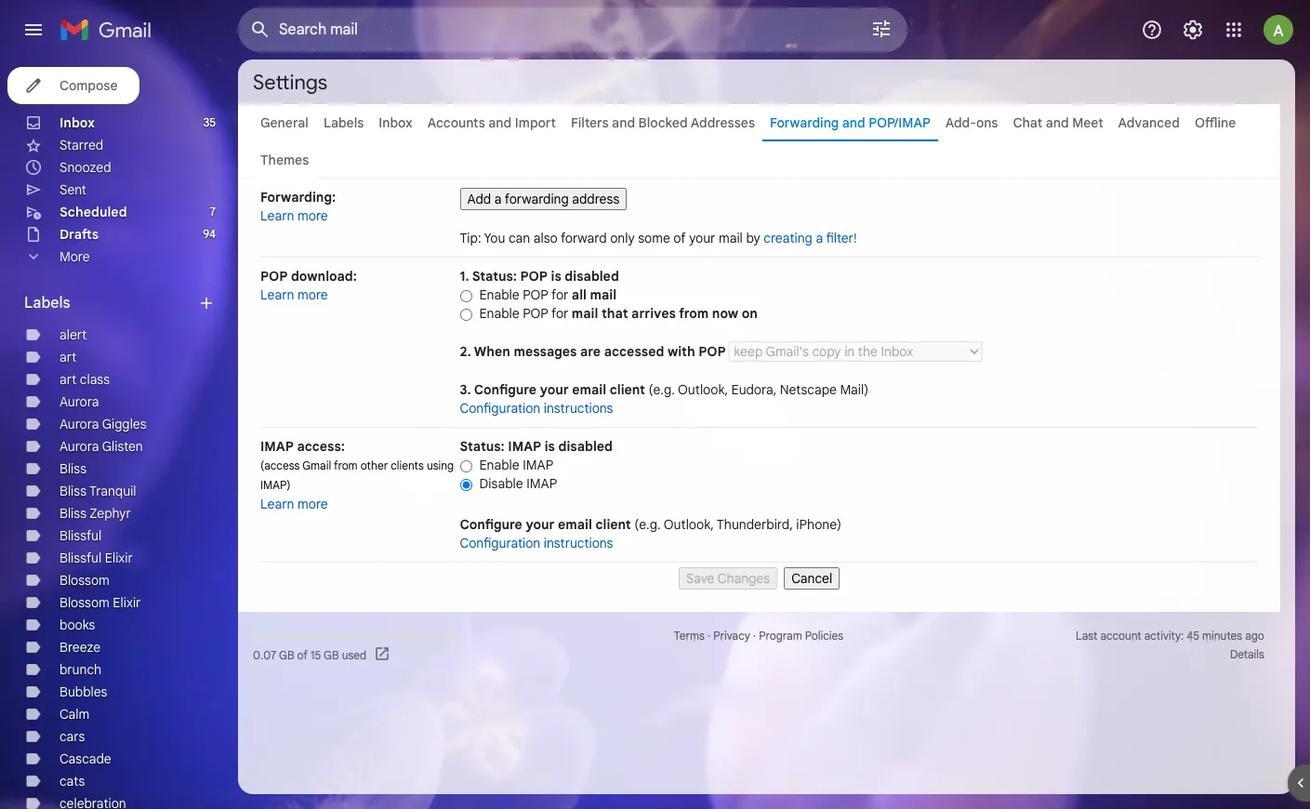 Task type: locate. For each thing, give the bounding box(es) containing it.
1.
[[460, 268, 469, 285]]

more
[[60, 248, 90, 265]]

breeze
[[60, 639, 101, 656]]

gb right 15
[[324, 648, 339, 662]]

imap up the enable imap
[[508, 438, 541, 455]]

1. status: pop is disabled
[[460, 268, 619, 285]]

filter!
[[826, 230, 857, 246]]

imap for status:
[[508, 438, 541, 455]]

(e.g. inside 3. configure your email client (e.g. outlook, eudora, netscape mail) configuration instructions
[[649, 381, 675, 398]]

configure inside configure your email client (e.g. outlook, thunderbird, iphone) configuration instructions
[[460, 516, 523, 533]]

bliss up blissful link
[[60, 505, 86, 522]]

creating a filter! link
[[764, 230, 857, 246]]

1 inbox link from the left
[[60, 114, 95, 131]]

terms
[[674, 629, 705, 643]]

1 more from the top
[[298, 207, 328, 224]]

(access
[[260, 458, 300, 472]]

forwarding: learn more
[[260, 189, 336, 224]]

2 enable from the top
[[479, 305, 519, 322]]

bliss
[[60, 460, 86, 477], [60, 483, 86, 499], [60, 505, 86, 522]]

2 inbox from the left
[[379, 114, 413, 131]]

1 configuration from the top
[[460, 400, 541, 417]]

forwarding:
[[260, 189, 336, 206]]

pop/imap
[[869, 114, 931, 131]]

more down forwarding:
[[298, 207, 328, 224]]

enable pop for mail that arrives from now on
[[479, 305, 758, 322]]

your down messages
[[540, 381, 569, 398]]

mail left the by
[[719, 230, 743, 246]]

email down are
[[572, 381, 606, 398]]

1 vertical spatial client
[[596, 516, 631, 533]]

from
[[679, 305, 709, 322], [334, 458, 358, 472]]

drafts link
[[60, 226, 99, 243]]

and right chat
[[1046, 114, 1069, 131]]

1 vertical spatial for
[[552, 305, 568, 322]]

addresses
[[691, 114, 755, 131]]

1 vertical spatial is
[[545, 438, 555, 455]]

cats link
[[60, 773, 85, 790]]

pop inside pop download: learn more
[[260, 268, 288, 285]]

blossom link
[[60, 572, 109, 589]]

1 vertical spatial of
[[297, 648, 308, 662]]

· right privacy link
[[753, 629, 756, 643]]

configuration down disable
[[460, 535, 541, 551]]

1 horizontal spatial labels
[[324, 114, 364, 131]]

1 vertical spatial mail
[[590, 286, 617, 303]]

0 vertical spatial for
[[552, 286, 568, 303]]

gmail image
[[60, 11, 161, 48]]

elixir up "blossom" link
[[105, 550, 133, 566]]

from left other
[[334, 458, 358, 472]]

elixir for blossom elixir
[[113, 594, 141, 611]]

pop left download: on the left top of the page
[[260, 268, 288, 285]]

0 vertical spatial more
[[298, 207, 328, 224]]

configure
[[474, 381, 537, 398], [460, 516, 523, 533]]

1 aurora from the top
[[60, 393, 99, 410]]

None button
[[460, 188, 627, 210]]

1 vertical spatial learn more link
[[260, 286, 328, 303]]

learn inside pop download: learn more
[[260, 286, 294, 303]]

0 horizontal spatial ·
[[708, 629, 711, 643]]

books link
[[60, 617, 95, 633]]

aurora link
[[60, 393, 99, 410]]

your right some
[[689, 230, 716, 246]]

pop right with
[[699, 343, 726, 360]]

gb right 0.07
[[279, 648, 294, 662]]

1 vertical spatial aurora
[[60, 416, 99, 432]]

2 art from the top
[[60, 371, 76, 388]]

aurora down aurora link
[[60, 416, 99, 432]]

1 horizontal spatial inbox link
[[379, 114, 413, 131]]

enable up disable
[[479, 457, 519, 473]]

labels inside navigation
[[24, 294, 70, 312]]

account
[[1101, 629, 1142, 643]]

more inside forwarding: learn more
[[298, 207, 328, 224]]

art down art link
[[60, 371, 76, 388]]

1 bliss from the top
[[60, 460, 86, 477]]

learn inside forwarding: learn more
[[260, 207, 294, 224]]

advanced
[[1118, 114, 1180, 131]]

0 vertical spatial labels
[[324, 114, 364, 131]]

configure right 3.
[[474, 381, 537, 398]]

instructions up status: imap is disabled on the left bottom of the page
[[544, 400, 613, 417]]

privacy link
[[713, 629, 750, 643]]

2 more from the top
[[298, 286, 328, 303]]

1 vertical spatial blossom
[[60, 594, 109, 611]]

1 · from the left
[[708, 629, 711, 643]]

inbox link
[[60, 114, 95, 131], [379, 114, 413, 131]]

4 and from the left
[[1046, 114, 1069, 131]]

1 vertical spatial labels
[[24, 294, 70, 312]]

forward
[[561, 230, 607, 246]]

learn more link down forwarding:
[[260, 207, 328, 224]]

bliss up bliss tranquil link
[[60, 460, 86, 477]]

0 vertical spatial configure
[[474, 381, 537, 398]]

2 · from the left
[[753, 629, 756, 643]]

art down alert link
[[60, 349, 76, 365]]

2 vertical spatial more
[[298, 496, 328, 512]]

blissful down bliss zephyr link
[[60, 527, 102, 544]]

status: up the enable imap radio
[[460, 438, 505, 455]]

45
[[1187, 629, 1200, 643]]

blissful elixir
[[60, 550, 133, 566]]

2 blossom from the top
[[60, 594, 109, 611]]

is up the enable imap
[[545, 438, 555, 455]]

1 vertical spatial email
[[558, 516, 592, 533]]

bliss down bliss link
[[60, 483, 86, 499]]

1 horizontal spatial inbox
[[379, 114, 413, 131]]

0 vertical spatial art
[[60, 349, 76, 365]]

email inside configure your email client (e.g. outlook, thunderbird, iphone) configuration instructions
[[558, 516, 592, 533]]

offline
[[1195, 114, 1236, 131]]

3 more from the top
[[298, 496, 328, 512]]

1 vertical spatial more
[[298, 286, 328, 303]]

of right some
[[674, 230, 686, 246]]

your down disable imap
[[526, 516, 555, 533]]

inbox up starred at the top left
[[60, 114, 95, 131]]

2. when messages are accessed with pop
[[460, 343, 729, 360]]

main menu image
[[22, 19, 45, 41]]

enable imap
[[479, 457, 553, 473]]

0 vertical spatial enable
[[479, 286, 519, 303]]

and left import
[[489, 114, 512, 131]]

a
[[816, 230, 823, 246]]

1 vertical spatial elixir
[[113, 594, 141, 611]]

also
[[534, 230, 558, 246]]

2 vertical spatial learn more link
[[260, 496, 328, 512]]

chat
[[1013, 114, 1043, 131]]

meet
[[1072, 114, 1103, 131]]

3 bliss from the top
[[60, 505, 86, 522]]

is
[[551, 268, 562, 285], [545, 438, 555, 455]]

client inside 3. configure your email client (e.g. outlook, eudora, netscape mail) configuration instructions
[[610, 381, 645, 398]]

configuration inside 3. configure your email client (e.g. outlook, eudora, netscape mail) configuration instructions
[[460, 400, 541, 417]]

for for all mail
[[552, 286, 568, 303]]

1 vertical spatial configure
[[460, 516, 523, 533]]

disable imap
[[479, 475, 557, 492]]

enable down 1. status: pop is disabled in the top of the page
[[479, 286, 519, 303]]

is up enable pop for all mail
[[551, 268, 562, 285]]

0 horizontal spatial of
[[297, 648, 308, 662]]

1 blossom from the top
[[60, 572, 109, 589]]

1 vertical spatial enable
[[479, 305, 519, 322]]

1 learn from the top
[[260, 207, 294, 224]]

cascade
[[60, 750, 111, 767]]

chat and meet link
[[1013, 114, 1103, 131]]

1 inbox from the left
[[60, 114, 95, 131]]

1 vertical spatial configuration instructions link
[[460, 535, 613, 551]]

imap down status: imap is disabled on the left bottom of the page
[[523, 457, 553, 473]]

0 vertical spatial from
[[679, 305, 709, 322]]

pop up enable pop for all mail
[[520, 268, 548, 285]]

2 gb from the left
[[324, 648, 339, 662]]

and for accounts
[[489, 114, 512, 131]]

bliss for bliss tranquil
[[60, 483, 86, 499]]

filters
[[571, 114, 609, 131]]

minutes
[[1202, 629, 1243, 643]]

3 enable from the top
[[479, 457, 519, 473]]

more down gmail
[[298, 496, 328, 512]]

2 learn from the top
[[260, 286, 294, 303]]

imap down the enable imap
[[526, 475, 557, 492]]

disabled down 3. configure your email client (e.g. outlook, eudora, netscape mail) configuration instructions
[[558, 438, 613, 455]]

cars link
[[60, 728, 85, 745]]

footer
[[238, 627, 1281, 664]]

glisten
[[102, 438, 143, 455]]

pop download: learn more
[[260, 268, 357, 303]]

0 vertical spatial blossom
[[60, 572, 109, 589]]

0 horizontal spatial from
[[334, 458, 358, 472]]

outlook, inside 3. configure your email client (e.g. outlook, eudora, netscape mail) configuration instructions
[[678, 381, 728, 398]]

0 horizontal spatial gb
[[279, 648, 294, 662]]

learn inside "imap access: (access gmail from other clients using imap) learn more"
[[260, 496, 294, 512]]

1 vertical spatial configuration
[[460, 535, 541, 551]]

2 bliss from the top
[[60, 483, 86, 499]]

0 horizontal spatial inbox
[[60, 114, 95, 131]]

35
[[203, 115, 216, 129]]

email down status: imap is disabled on the left bottom of the page
[[558, 516, 592, 533]]

2 learn more link from the top
[[260, 286, 328, 303]]

learn down download: on the left top of the page
[[260, 286, 294, 303]]

themes link
[[260, 152, 309, 168]]

settings image
[[1182, 19, 1204, 41]]

1 vertical spatial (e.g.
[[634, 516, 661, 533]]

learn down "imap)"
[[260, 496, 294, 512]]

inbox link up starred at the top left
[[60, 114, 95, 131]]

None search field
[[238, 7, 908, 52]]

using
[[427, 458, 454, 472]]

blissful
[[60, 527, 102, 544], [60, 550, 102, 566]]

can
[[509, 230, 530, 246]]

· right terms link
[[708, 629, 711, 643]]

sent link
[[60, 181, 86, 198]]

and for filters
[[612, 114, 635, 131]]

program
[[759, 629, 802, 643]]

of left 15
[[297, 648, 308, 662]]

1 configuration instructions link from the top
[[460, 400, 613, 417]]

footer containing terms
[[238, 627, 1281, 664]]

configuration down 3.
[[460, 400, 541, 417]]

1 vertical spatial learn
[[260, 286, 294, 303]]

0 vertical spatial learn
[[260, 207, 294, 224]]

0 vertical spatial outlook,
[[678, 381, 728, 398]]

0 vertical spatial status:
[[472, 268, 517, 285]]

learn more link
[[260, 207, 328, 224], [260, 286, 328, 303], [260, 496, 328, 512]]

labels heading
[[24, 294, 197, 312]]

more inside pop download: learn more
[[298, 286, 328, 303]]

giggles
[[102, 416, 147, 432]]

2 instructions from the top
[[544, 535, 613, 551]]

labels for labels link
[[324, 114, 364, 131]]

blossom for blossom elixir
[[60, 594, 109, 611]]

mail down all
[[572, 305, 598, 322]]

art link
[[60, 349, 76, 365]]

learn more link down download: on the left top of the page
[[260, 286, 328, 303]]

2 configuration instructions link from the top
[[460, 535, 613, 551]]

2 for from the top
[[552, 305, 568, 322]]

configure down disable
[[460, 516, 523, 533]]

bliss link
[[60, 460, 86, 477]]

art class
[[60, 371, 110, 388]]

1 enable from the top
[[479, 286, 519, 303]]

Search mail text field
[[279, 20, 818, 39]]

0 vertical spatial instructions
[[544, 400, 613, 417]]

0 vertical spatial client
[[610, 381, 645, 398]]

and right filters
[[612, 114, 635, 131]]

1 vertical spatial outlook,
[[664, 516, 714, 533]]

2 vertical spatial mail
[[572, 305, 598, 322]]

0 vertical spatial bliss
[[60, 460, 86, 477]]

learn down forwarding:
[[260, 207, 294, 224]]

save changes
[[686, 570, 770, 587]]

3 learn from the top
[[260, 496, 294, 512]]

from inside "imap access: (access gmail from other clients using imap) learn more"
[[334, 458, 358, 472]]

0 vertical spatial blissful
[[60, 527, 102, 544]]

0 horizontal spatial inbox link
[[60, 114, 95, 131]]

2 vertical spatial aurora
[[60, 438, 99, 455]]

3 aurora from the top
[[60, 438, 99, 455]]

elixir down blissful elixir link in the left bottom of the page
[[113, 594, 141, 611]]

search mail image
[[244, 13, 277, 46]]

1 blissful from the top
[[60, 527, 102, 544]]

None radio
[[460, 289, 472, 303]]

books
[[60, 617, 95, 633]]

1 art from the top
[[60, 349, 76, 365]]

ons
[[976, 114, 998, 131]]

drafts
[[60, 226, 99, 243]]

1 vertical spatial instructions
[[544, 535, 613, 551]]

1 horizontal spatial of
[[674, 230, 686, 246]]

1 vertical spatial blissful
[[60, 550, 102, 566]]

1 vertical spatial from
[[334, 458, 358, 472]]

status: imap is disabled
[[460, 438, 613, 455]]

2 inbox link from the left
[[379, 114, 413, 131]]

2 blissful from the top
[[60, 550, 102, 566]]

pop down 1. status: pop is disabled in the top of the page
[[523, 286, 549, 303]]

for down enable pop for all mail
[[552, 305, 568, 322]]

configuration instructions link up status: imap is disabled on the left bottom of the page
[[460, 400, 613, 417]]

bliss for bliss zephyr
[[60, 505, 86, 522]]

(e.g. inside configure your email client (e.g. outlook, thunderbird, iphone) configuration instructions
[[634, 516, 661, 533]]

0 vertical spatial (e.g.
[[649, 381, 675, 398]]

mail up that
[[590, 286, 617, 303]]

1 and from the left
[[489, 114, 512, 131]]

last account activity: 45 minutes ago details
[[1076, 629, 1265, 661]]

blissful down blissful link
[[60, 550, 102, 566]]

enable for enable pop for mail that arrives from now on
[[479, 305, 519, 322]]

1 learn more link from the top
[[260, 207, 328, 224]]

0 vertical spatial elixir
[[105, 550, 133, 566]]

your
[[689, 230, 716, 246], [540, 381, 569, 398], [526, 516, 555, 533]]

2 configuration from the top
[[460, 535, 541, 551]]

0 vertical spatial configuration
[[460, 400, 541, 417]]

inbox for second inbox link from the left
[[379, 114, 413, 131]]

outlook, up the save in the right bottom of the page
[[664, 516, 714, 533]]

2 vertical spatial bliss
[[60, 505, 86, 522]]

2 vertical spatial enable
[[479, 457, 519, 473]]

None radio
[[460, 308, 472, 322]]

for left all
[[552, 286, 568, 303]]

and left pop/imap
[[842, 114, 866, 131]]

blossom down "blossom" link
[[60, 594, 109, 611]]

disabled
[[565, 268, 619, 285], [558, 438, 613, 455]]

inbox for 2nd inbox link from the right
[[60, 114, 95, 131]]

aurora down art class
[[60, 393, 99, 410]]

0 vertical spatial learn more link
[[260, 207, 328, 224]]

imap for enable
[[523, 457, 553, 473]]

imap
[[260, 438, 294, 455], [508, 438, 541, 455], [523, 457, 553, 473], [526, 475, 557, 492]]

pop
[[260, 268, 288, 285], [520, 268, 548, 285], [523, 286, 549, 303], [523, 305, 549, 322], [699, 343, 726, 360]]

imap access: (access gmail from other clients using imap) learn more
[[260, 438, 454, 512]]

blissful elixir link
[[60, 550, 133, 566]]

aurora
[[60, 393, 99, 410], [60, 416, 99, 432], [60, 438, 99, 455]]

inbox inside "labels" navigation
[[60, 114, 95, 131]]

0 vertical spatial configuration instructions link
[[460, 400, 613, 417]]

for
[[552, 286, 568, 303], [552, 305, 568, 322]]

inbox link right labels link
[[379, 114, 413, 131]]

0 horizontal spatial labels
[[24, 294, 70, 312]]

pop down enable pop for all mail
[[523, 305, 549, 322]]

instructions down disable imap
[[544, 535, 613, 551]]

0 vertical spatial aurora
[[60, 393, 99, 410]]

configuration inside configure your email client (e.g. outlook, thunderbird, iphone) configuration instructions
[[460, 535, 541, 551]]

1 horizontal spatial gb
[[324, 648, 339, 662]]

blissful for blissful elixir
[[60, 550, 102, 566]]

email inside 3. configure your email client (e.g. outlook, eudora, netscape mail) configuration instructions
[[572, 381, 606, 398]]

1 vertical spatial bliss
[[60, 483, 86, 499]]

aurora up bliss link
[[60, 438, 99, 455]]

navigation
[[260, 563, 1258, 590]]

blissful link
[[60, 527, 102, 544]]

1 for from the top
[[552, 286, 568, 303]]

and for chat
[[1046, 114, 1069, 131]]

3 learn more link from the top
[[260, 496, 328, 512]]

configuration instructions link down disable imap
[[460, 535, 613, 551]]

2 vertical spatial learn
[[260, 496, 294, 512]]

art for art link
[[60, 349, 76, 365]]

art
[[60, 349, 76, 365], [60, 371, 76, 388]]

outlook, down with
[[678, 381, 728, 398]]

0 vertical spatial of
[[674, 230, 686, 246]]

advanced link
[[1118, 114, 1180, 131]]

inbox right labels link
[[379, 114, 413, 131]]

enable up when
[[479, 305, 519, 322]]

1 vertical spatial art
[[60, 371, 76, 388]]

labels
[[324, 114, 364, 131], [24, 294, 70, 312]]

2 vertical spatial your
[[526, 516, 555, 533]]

and
[[489, 114, 512, 131], [612, 114, 635, 131], [842, 114, 866, 131], [1046, 114, 1069, 131]]

1 horizontal spatial ·
[[753, 629, 756, 643]]

2 and from the left
[[612, 114, 635, 131]]

scheduled link
[[60, 204, 127, 220]]

labels right general
[[324, 114, 364, 131]]

sent
[[60, 181, 86, 198]]

labels up alert at top left
[[24, 294, 70, 312]]

imap up (access
[[260, 438, 294, 455]]

1 instructions from the top
[[544, 400, 613, 417]]

from left now
[[679, 305, 709, 322]]

2 aurora from the top
[[60, 416, 99, 432]]

more down download: on the left top of the page
[[298, 286, 328, 303]]

learn more link down "imap)"
[[260, 496, 328, 512]]

forwarding and pop/imap link
[[770, 114, 931, 131]]

disabled up all
[[565, 268, 619, 285]]

blossom down blissful elixir link in the left bottom of the page
[[60, 572, 109, 589]]

bliss tranquil link
[[60, 483, 136, 499]]

only
[[610, 230, 635, 246]]

status: right 1.
[[472, 268, 517, 285]]

1 vertical spatial your
[[540, 381, 569, 398]]

0 vertical spatial email
[[572, 381, 606, 398]]

3 and from the left
[[842, 114, 866, 131]]

aurora for aurora glisten
[[60, 438, 99, 455]]



Task type: describe. For each thing, give the bounding box(es) containing it.
aurora giggles link
[[60, 416, 147, 432]]

terms link
[[674, 629, 705, 643]]

all
[[572, 286, 587, 303]]

add-ons
[[946, 114, 998, 131]]

instructions inside configure your email client (e.g. outlook, thunderbird, iphone) configuration instructions
[[544, 535, 613, 551]]

add-ons link
[[946, 114, 998, 131]]

accounts and import
[[427, 114, 556, 131]]

offline link
[[1195, 114, 1236, 131]]

filters and blocked addresses link
[[571, 114, 755, 131]]

bubbles link
[[60, 684, 107, 700]]

configure inside 3. configure your email client (e.g. outlook, eudora, netscape mail) configuration instructions
[[474, 381, 537, 398]]

brunch
[[60, 661, 102, 678]]

alert
[[60, 326, 87, 343]]

advanced search options image
[[863, 10, 900, 47]]

configure your email client (e.g. outlook, thunderbird, iphone) configuration instructions
[[460, 516, 842, 551]]

0.07 gb of 15 gb used
[[253, 648, 367, 662]]

arrives
[[632, 305, 676, 322]]

cars
[[60, 728, 85, 745]]

art class link
[[60, 371, 110, 388]]

calm
[[60, 706, 90, 723]]

follow link to manage storage image
[[374, 645, 393, 664]]

tranquil
[[89, 483, 136, 499]]

gmail
[[302, 458, 331, 472]]

snoozed
[[60, 159, 111, 176]]

blocked
[[639, 114, 688, 131]]

0 vertical spatial is
[[551, 268, 562, 285]]

accounts and import link
[[427, 114, 556, 131]]

support image
[[1141, 19, 1163, 41]]

details
[[1230, 647, 1265, 661]]

compose button
[[7, 67, 140, 104]]

details link
[[1230, 647, 1265, 661]]

save changes button
[[679, 567, 778, 590]]

blossom elixir link
[[60, 594, 141, 611]]

changes
[[718, 570, 770, 587]]

scheduled
[[60, 204, 127, 220]]

navigation containing save changes
[[260, 563, 1258, 590]]

bliss zephyr link
[[60, 505, 131, 522]]

2.
[[460, 343, 471, 360]]

more inside "imap access: (access gmail from other clients using imap) learn more"
[[298, 496, 328, 512]]

import
[[515, 114, 556, 131]]

Disable IMAP radio
[[460, 478, 472, 492]]

used
[[342, 648, 367, 662]]

aurora for aurora giggles
[[60, 416, 99, 432]]

general link
[[260, 114, 309, 131]]

cancel
[[792, 570, 833, 587]]

on
[[742, 305, 758, 322]]

program policies link
[[759, 629, 844, 643]]

add-
[[946, 114, 976, 131]]

themes
[[260, 152, 309, 168]]

policies
[[805, 629, 844, 643]]

download:
[[291, 268, 357, 285]]

bliss for bliss link
[[60, 460, 86, 477]]

instructions inside 3. configure your email client (e.g. outlook, eudora, netscape mail) configuration instructions
[[544, 400, 613, 417]]

clients
[[391, 458, 424, 472]]

forwarding
[[770, 114, 839, 131]]

activity:
[[1144, 629, 1184, 643]]

with
[[668, 343, 695, 360]]

bliss tranquil
[[60, 483, 136, 499]]

ago
[[1245, 629, 1265, 643]]

configuration instructions link for your
[[460, 535, 613, 551]]

and for forwarding
[[842, 114, 866, 131]]

cats
[[60, 773, 85, 790]]

art for art class
[[60, 371, 76, 388]]

zephyr
[[90, 505, 131, 522]]

Enable IMAP radio
[[460, 459, 472, 473]]

netscape
[[780, 381, 837, 398]]

disable
[[479, 475, 523, 492]]

more button
[[0, 246, 223, 268]]

your inside configure your email client (e.g. outlook, thunderbird, iphone) configuration instructions
[[526, 516, 555, 533]]

are
[[580, 343, 601, 360]]

blossom for "blossom" link
[[60, 572, 109, 589]]

alert link
[[60, 326, 87, 343]]

settings
[[253, 69, 327, 94]]

bubbles
[[60, 684, 107, 700]]

1 horizontal spatial from
[[679, 305, 709, 322]]

imap for disable
[[526, 475, 557, 492]]

calm link
[[60, 706, 90, 723]]

terms · privacy · program policies
[[674, 629, 844, 643]]

learn more link for learn
[[260, 286, 328, 303]]

cancel button
[[784, 567, 840, 590]]

learn more link for more
[[260, 207, 328, 224]]

accessed
[[604, 343, 664, 360]]

3. configure your email client (e.g. outlook, eudora, netscape mail) configuration instructions
[[460, 381, 869, 417]]

other
[[361, 458, 388, 472]]

class
[[80, 371, 110, 388]]

enable for enable pop for all mail
[[479, 286, 519, 303]]

enable for enable imap
[[479, 457, 519, 473]]

creating
[[764, 230, 813, 246]]

when
[[474, 343, 510, 360]]

compose
[[60, 77, 118, 94]]

94
[[203, 227, 216, 241]]

general
[[260, 114, 309, 131]]

configuration instructions link for configure
[[460, 400, 613, 417]]

save
[[686, 570, 715, 587]]

for for mail that arrives from now on
[[552, 305, 568, 322]]

labels navigation
[[0, 60, 238, 809]]

1 vertical spatial disabled
[[558, 438, 613, 455]]

0 vertical spatial your
[[689, 230, 716, 246]]

aurora giggles
[[60, 416, 147, 432]]

0 vertical spatial disabled
[[565, 268, 619, 285]]

accounts
[[427, 114, 485, 131]]

1 gb from the left
[[279, 648, 294, 662]]

imap inside "imap access: (access gmail from other clients using imap) learn more"
[[260, 438, 294, 455]]

your inside 3. configure your email client (e.g. outlook, eudora, netscape mail) configuration instructions
[[540, 381, 569, 398]]

3.
[[460, 381, 471, 398]]

1 vertical spatial status:
[[460, 438, 505, 455]]

outlook, inside configure your email client (e.g. outlook, thunderbird, iphone) configuration instructions
[[664, 516, 714, 533]]

aurora for aurora link
[[60, 393, 99, 410]]

that
[[602, 305, 628, 322]]

elixir for blissful elixir
[[105, 550, 133, 566]]

privacy
[[713, 629, 750, 643]]

0 vertical spatial mail
[[719, 230, 743, 246]]

chat and meet
[[1013, 114, 1103, 131]]

blissful for blissful link
[[60, 527, 102, 544]]

starred
[[60, 137, 103, 153]]

client inside configure your email client (e.g. outlook, thunderbird, iphone) configuration instructions
[[596, 516, 631, 533]]

cascade link
[[60, 750, 111, 767]]

now
[[712, 305, 739, 322]]

7
[[210, 205, 216, 219]]

tip: you can also forward only some of your mail by creating a filter!
[[460, 230, 857, 246]]

labels for labels heading
[[24, 294, 70, 312]]

enable pop for all mail
[[479, 286, 617, 303]]

labels link
[[324, 114, 364, 131]]

starred link
[[60, 137, 103, 153]]



Task type: vqa. For each thing, say whether or not it's contained in the screenshot.
See all settings button
no



